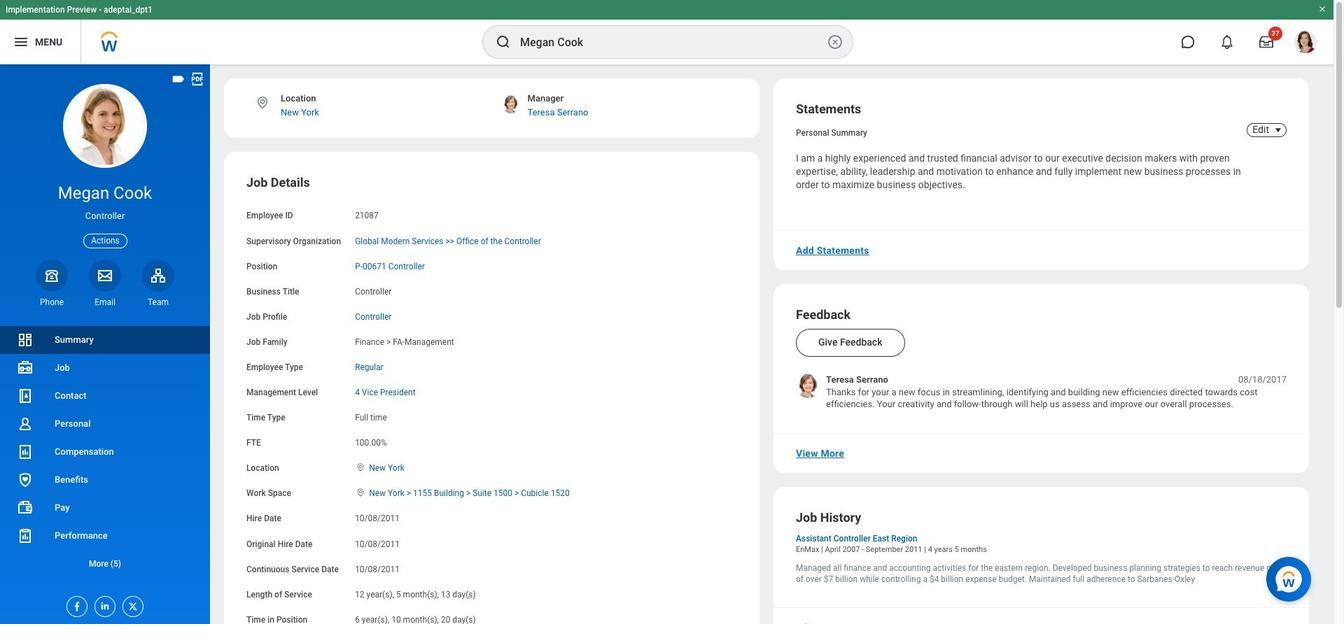 Task type: describe. For each thing, give the bounding box(es) containing it.
location image
[[355, 463, 366, 473]]

search image
[[495, 34, 512, 50]]

performance image
[[17, 528, 34, 545]]

justify image
[[13, 34, 29, 50]]

1 vertical spatial location image
[[355, 488, 366, 498]]

email megan cook element
[[89, 297, 121, 308]]

pay image
[[17, 500, 34, 517]]

navigation pane region
[[0, 64, 210, 625]]

summary image
[[17, 332, 34, 349]]

inbox large image
[[1260, 35, 1274, 49]]

phone megan cook element
[[36, 297, 68, 308]]

phone image
[[42, 267, 62, 284]]

view printable version (pdf) image
[[190, 71, 205, 87]]

team megan cook element
[[142, 297, 174, 308]]

mail image
[[97, 267, 113, 284]]

linkedin image
[[95, 597, 111, 612]]

Search Workday  search field
[[520, 27, 824, 57]]

notifications large image
[[1221, 35, 1235, 49]]

profile logan mcneil image
[[1295, 31, 1317, 56]]



Task type: vqa. For each thing, say whether or not it's contained in the screenshot.
CONTACT IMAGE in the bottom left of the page
yes



Task type: locate. For each thing, give the bounding box(es) containing it.
0 horizontal spatial location image
[[255, 95, 270, 111]]

1 horizontal spatial location image
[[355, 488, 366, 498]]

personal summary element
[[796, 125, 868, 138]]

benefits image
[[17, 472, 34, 489]]

job image
[[17, 360, 34, 377]]

list
[[0, 326, 210, 578]]

view team image
[[150, 267, 167, 284]]

location image
[[255, 95, 270, 111], [355, 488, 366, 498]]

employee's photo (teresa serrano) image
[[796, 374, 821, 399]]

x circle image
[[827, 34, 844, 50]]

personal image
[[17, 416, 34, 433]]

compensation image
[[17, 444, 34, 461]]

group
[[247, 175, 737, 625]]

full time element
[[355, 410, 387, 423]]

x image
[[123, 597, 139, 613]]

facebook image
[[67, 597, 83, 613]]

caret down image
[[1270, 125, 1287, 136]]

contact image
[[17, 388, 34, 405]]

banner
[[0, 0, 1334, 64]]

close environment banner image
[[1319, 5, 1327, 13]]

tag image
[[171, 71, 186, 87]]

0 vertical spatial location image
[[255, 95, 270, 111]]



